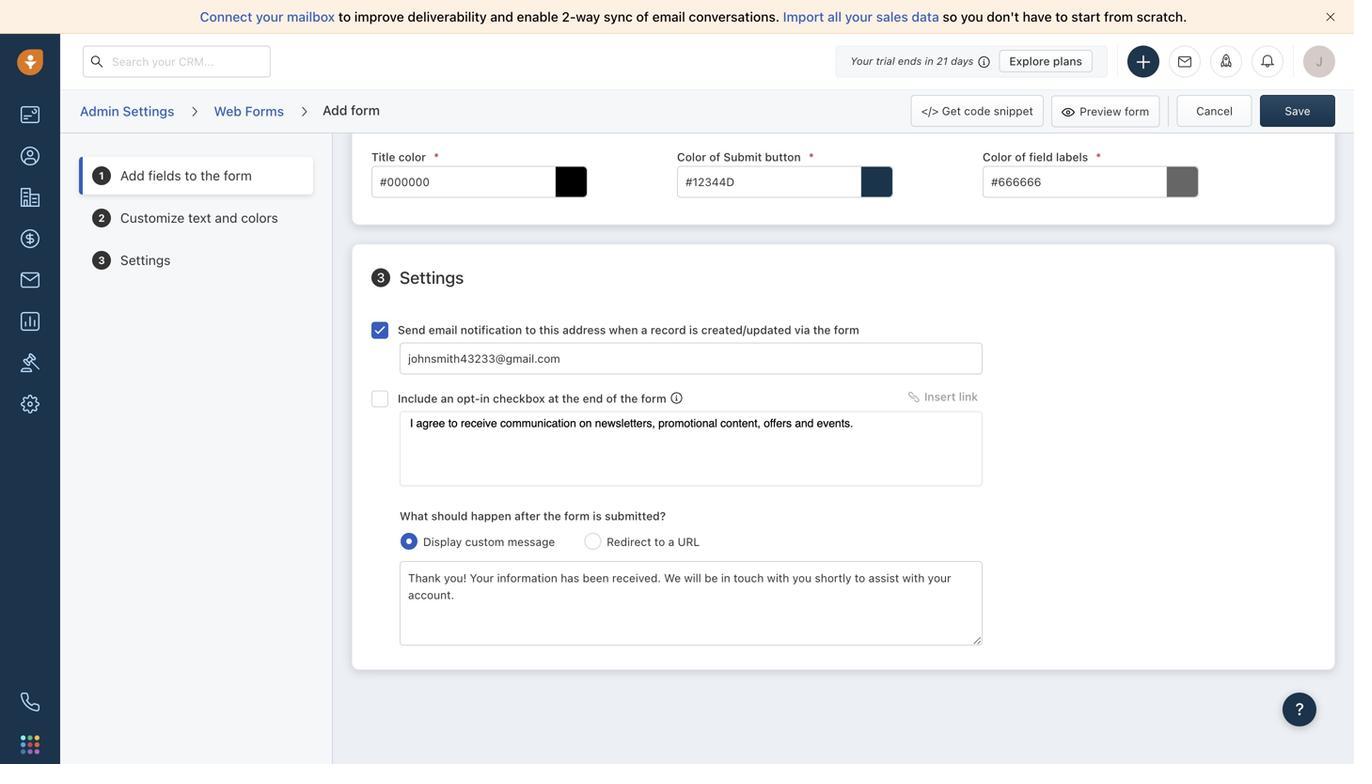 Task type: locate. For each thing, give the bounding box(es) containing it.
deliverability
[[408, 9, 487, 24]]

form right via
[[834, 324, 860, 337]]

2 color from the left
[[983, 151, 1012, 164]]

admin settings
[[80, 103, 174, 119]]

of left submit
[[710, 151, 721, 164]]

your right all
[[845, 9, 873, 24]]

the
[[813, 324, 831, 337], [562, 392, 580, 406], [620, 392, 638, 406], [544, 510, 561, 523]]

of right 'end'
[[606, 392, 617, 406]]

add
[[323, 102, 347, 118]]

settings
[[123, 103, 174, 119], [120, 253, 171, 268], [400, 268, 464, 288]]

1 color from the left
[[677, 151, 706, 164]]

to left this
[[525, 324, 536, 337]]

import all your sales data link
[[783, 9, 943, 24]]

1 horizontal spatial email
[[652, 9, 685, 24]]

connect your mailbox link
[[200, 9, 338, 24]]

send
[[398, 324, 426, 337]]

color
[[399, 151, 426, 164]]

0 vertical spatial a
[[641, 324, 648, 337]]

0 vertical spatial 3
[[98, 254, 105, 267]]

enable
[[517, 9, 558, 24]]

phone image
[[21, 693, 40, 712]]

this is to get consent from visitors who fill out your form image
[[671, 393, 683, 404]]

None text field
[[983, 166, 1199, 198]]

in for ends
[[925, 55, 934, 67]]

settings up send
[[400, 268, 464, 288]]

record
[[651, 324, 686, 337]]

improve
[[354, 9, 404, 24]]

days
[[951, 55, 974, 67]]

0 horizontal spatial color
[[677, 151, 706, 164]]

1 horizontal spatial your
[[845, 9, 873, 24]]

0 horizontal spatial email
[[429, 324, 458, 337]]

sync
[[604, 9, 633, 24]]

1 horizontal spatial color
[[983, 151, 1012, 164]]

your trial ends in 21 days
[[851, 55, 974, 67]]

is right record
[[689, 324, 698, 337]]

in left the checkbox
[[480, 392, 490, 406]]

notification
[[461, 324, 522, 337]]

in for opt-
[[480, 392, 490, 406]]

explore
[[1010, 55, 1050, 68]]

2-
[[562, 9, 576, 24]]

opt-
[[457, 392, 480, 406]]

2
[[98, 212, 105, 224]]

at
[[548, 392, 559, 406]]

</> get code snippet
[[921, 104, 1033, 117]]

import
[[783, 9, 824, 24]]

1 vertical spatial email
[[429, 324, 458, 337]]

and right "text"
[[215, 210, 237, 226]]

customize
[[120, 210, 185, 226]]

is
[[689, 324, 698, 337], [593, 510, 602, 523]]

to right mailbox on the top of page
[[338, 9, 351, 24]]

save
[[1285, 104, 1311, 117]]

form right preview
[[1125, 105, 1150, 118]]

preview form
[[1080, 105, 1150, 118]]

email right send
[[429, 324, 458, 337]]

a left url
[[668, 535, 675, 549]]

link
[[959, 391, 978, 404]]

3
[[98, 254, 105, 267], [377, 270, 385, 286]]

of left field
[[1015, 151, 1026, 164]]

1 horizontal spatial a
[[668, 535, 675, 549]]

of
[[636, 9, 649, 24], [710, 151, 721, 164], [1015, 151, 1026, 164], [606, 392, 617, 406]]

web forms
[[214, 103, 284, 119]]

a
[[641, 324, 648, 337], [668, 535, 675, 549]]

color
[[677, 151, 706, 164], [983, 151, 1012, 164]]

color of submit button
[[677, 151, 801, 164]]

None text field
[[372, 166, 588, 198], [677, 166, 893, 198], [372, 166, 588, 198], [677, 166, 893, 198]]

happen
[[471, 510, 511, 523]]

in left 21
[[925, 55, 934, 67]]

color left field
[[983, 151, 1012, 164]]

is left submitted?
[[593, 510, 602, 523]]

have
[[1023, 9, 1052, 24]]

1 vertical spatial a
[[668, 535, 675, 549]]

to left url
[[655, 535, 665, 549]]

way
[[576, 9, 600, 24]]

in
[[925, 55, 934, 67], [480, 392, 490, 406]]

sales
[[876, 9, 908, 24]]

all
[[828, 9, 842, 24]]

labels
[[1056, 151, 1088, 164]]

of right sync
[[636, 9, 649, 24]]

button
[[765, 151, 801, 164]]

0 vertical spatial is
[[689, 324, 698, 337]]

snippet
[[994, 104, 1033, 117]]

and
[[490, 9, 513, 24], [215, 210, 237, 226]]

1 vertical spatial is
[[593, 510, 602, 523]]

0 horizontal spatial in
[[480, 392, 490, 406]]

1 horizontal spatial is
[[689, 324, 698, 337]]

via
[[795, 324, 810, 337]]

text
[[188, 210, 211, 226]]

you
[[961, 9, 983, 24]]

created/updated
[[701, 324, 792, 337]]

1 your from the left
[[256, 9, 283, 24]]

submit
[[724, 151, 762, 164]]

color left submit
[[677, 151, 706, 164]]

redirect to a url
[[607, 535, 700, 549]]

1 horizontal spatial and
[[490, 9, 513, 24]]

display custom message
[[423, 535, 555, 549]]

email right sync
[[652, 9, 685, 24]]

Enter an email text field
[[400, 343, 983, 375]]

1 vertical spatial 3
[[377, 270, 385, 286]]

0 horizontal spatial and
[[215, 210, 237, 226]]

0 horizontal spatial your
[[256, 9, 283, 24]]

your left mailbox on the top of page
[[256, 9, 283, 24]]

1 horizontal spatial in
[[925, 55, 934, 67]]

when
[[609, 324, 638, 337]]

include an opt-in checkbox at the end of the form
[[398, 392, 667, 406]]

submitted?
[[605, 510, 666, 523]]

your
[[256, 9, 283, 24], [845, 9, 873, 24]]

to
[[338, 9, 351, 24], [1056, 9, 1068, 24], [525, 324, 536, 337], [655, 535, 665, 549]]

form
[[351, 102, 380, 118], [1125, 105, 1150, 118], [834, 324, 860, 337], [641, 392, 667, 406], [564, 510, 590, 523]]

title color
[[372, 151, 426, 164]]

color for color of submit button
[[677, 151, 706, 164]]

0 vertical spatial in
[[925, 55, 934, 67]]

0 horizontal spatial a
[[641, 324, 648, 337]]

save button
[[1260, 95, 1336, 127]]

title
[[372, 151, 395, 164]]

connect
[[200, 9, 252, 24]]

email
[[652, 9, 685, 24], [429, 324, 458, 337]]

1 vertical spatial in
[[480, 392, 490, 406]]

a right when
[[641, 324, 648, 337]]

and left enable
[[490, 9, 513, 24]]

what should happen after the form is submitted?
[[400, 510, 666, 523]]

preview
[[1080, 105, 1122, 118]]



Task type: vqa. For each thing, say whether or not it's contained in the screenshot.
the bottom team
no



Task type: describe. For each thing, give the bounding box(es) containing it.
insert
[[925, 391, 956, 404]]

trial
[[876, 55, 895, 67]]

redirect
[[607, 535, 651, 549]]

admin settings link
[[79, 97, 175, 126]]

plans
[[1053, 55, 1083, 68]]

conversations.
[[689, 9, 780, 24]]

explore plans link
[[999, 50, 1093, 72]]

0 vertical spatial email
[[652, 9, 685, 24]]

</> get code snippet button
[[911, 95, 1044, 127]]

mailbox
[[287, 9, 335, 24]]

add form
[[323, 102, 380, 118]]

scratch.
[[1137, 9, 1187, 24]]

Type a message text field
[[400, 561, 983, 646]]

form right add
[[351, 102, 380, 118]]

colors
[[241, 210, 278, 226]]

web forms link
[[213, 97, 285, 126]]

</> get
[[921, 104, 961, 117]]

after
[[515, 510, 540, 523]]

the right the at
[[562, 392, 580, 406]]

phone element
[[11, 684, 49, 721]]

should
[[431, 510, 468, 523]]

0 horizontal spatial is
[[593, 510, 602, 523]]

settings right admin at top
[[123, 103, 174, 119]]

the right 'end'
[[620, 392, 638, 406]]

form right the after
[[564, 510, 590, 523]]

custom
[[465, 535, 504, 549]]

so
[[943, 9, 958, 24]]

forms
[[245, 103, 284, 119]]

the right the after
[[544, 510, 561, 523]]

admin
[[80, 103, 119, 119]]

freshworks switcher image
[[21, 736, 40, 755]]

connect your mailbox to improve deliverability and enable 2-way sync of email conversations. import all your sales data so you don't have to start from scratch.
[[200, 9, 1187, 24]]

an
[[441, 392, 454, 406]]

preview form button
[[1052, 95, 1160, 127]]

url
[[678, 535, 700, 549]]

21
[[937, 55, 948, 67]]

0 vertical spatial and
[[490, 9, 513, 24]]

Search your CRM... text field
[[83, 46, 271, 78]]

1 horizontal spatial 3
[[377, 270, 385, 286]]

don't
[[987, 9, 1019, 24]]

2 your from the left
[[845, 9, 873, 24]]

end
[[583, 392, 603, 406]]

cancel
[[1197, 104, 1233, 117]]

color of field labels
[[983, 151, 1088, 164]]

form inside button
[[1125, 105, 1150, 118]]

data
[[912, 9, 939, 24]]

what
[[400, 510, 428, 523]]

from
[[1104, 9, 1133, 24]]

ends
[[898, 55, 922, 67]]

to left start
[[1056, 9, 1068, 24]]

start
[[1072, 9, 1101, 24]]

cancel button
[[1177, 95, 1252, 127]]

properties image
[[21, 354, 40, 372]]

your
[[851, 55, 873, 67]]

send email notification to this address when a record is created/updated via the form
[[398, 324, 860, 337]]

color for color of field labels
[[983, 151, 1012, 164]]

the right via
[[813, 324, 831, 337]]

explore plans
[[1010, 55, 1083, 68]]

settings down customize
[[120, 253, 171, 268]]

customize text and colors
[[120, 210, 278, 226]]

code
[[964, 104, 991, 117]]

insert link link
[[909, 389, 978, 405]]

display
[[423, 535, 462, 549]]

form left this is to get consent from visitors who fill out your form icon
[[641, 392, 667, 406]]

include
[[398, 392, 438, 406]]

insert link
[[925, 391, 978, 404]]

address
[[563, 324, 606, 337]]

checkbox
[[493, 392, 545, 406]]

0 horizontal spatial 3
[[98, 254, 105, 267]]

field
[[1029, 151, 1053, 164]]

web
[[214, 103, 242, 119]]

close image
[[1326, 12, 1336, 22]]

this
[[539, 324, 559, 337]]

1 vertical spatial and
[[215, 210, 237, 226]]



